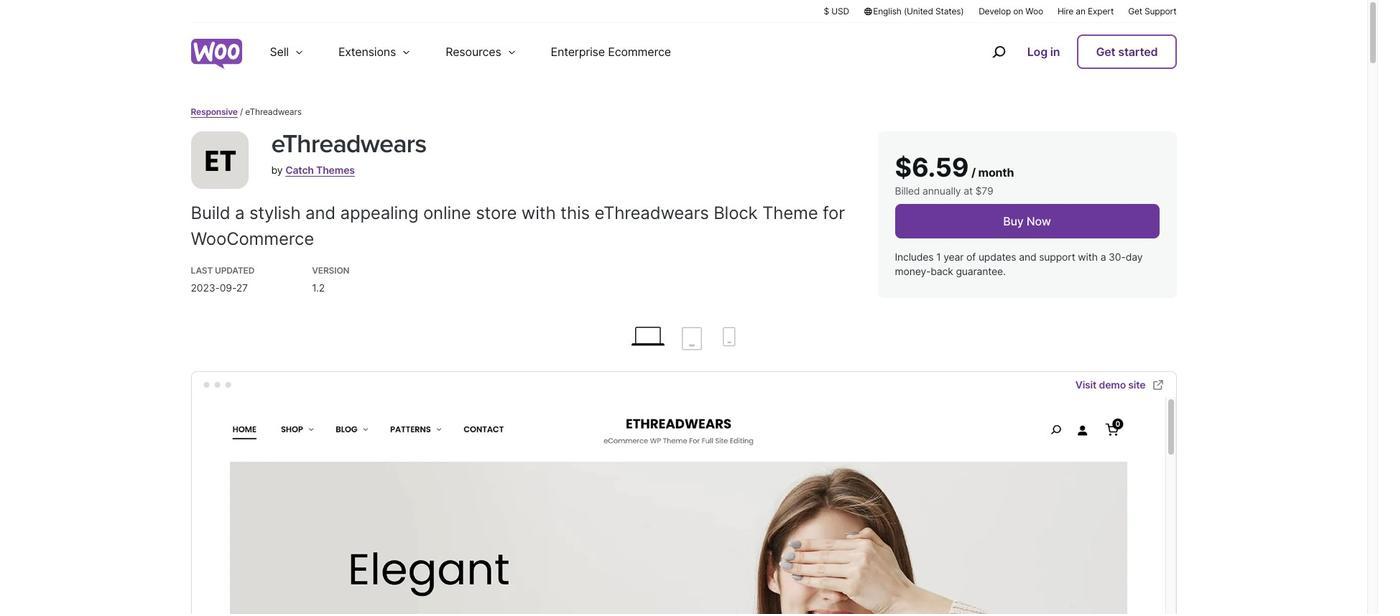 Task type: locate. For each thing, give the bounding box(es) containing it.
a
[[235, 203, 245, 224], [1101, 251, 1106, 263]]

build a stylish and appealing online store with this ethreadwears block theme for woocommerce
[[191, 203, 845, 249]]

$79
[[976, 185, 994, 197]]

a inside build a stylish and appealing online store with this ethreadwears block theme for woocommerce
[[235, 203, 245, 224]]

1 horizontal spatial and
[[1019, 251, 1037, 263]]

0 vertical spatial and
[[305, 203, 336, 224]]

last updated 2023-09-27
[[191, 265, 255, 294]]

0 horizontal spatial a
[[235, 203, 245, 224]]

themes
[[316, 164, 355, 176]]

0 vertical spatial with
[[522, 203, 556, 224]]

0 horizontal spatial with
[[522, 203, 556, 224]]

with for a
[[1078, 251, 1098, 263]]

get left support
[[1128, 6, 1143, 17]]

get left started
[[1096, 45, 1116, 59]]

and left support
[[1019, 251, 1037, 263]]

1 horizontal spatial with
[[1078, 251, 1098, 263]]

sell
[[270, 45, 289, 59]]

$6.59 / month billed annually at $79
[[895, 152, 1014, 197]]

1 vertical spatial and
[[1019, 251, 1037, 263]]

1 vertical spatial ethreadwears
[[595, 203, 709, 224]]

responsive / ethreadwears
[[191, 106, 302, 117]]

annually
[[923, 185, 961, 197]]

09-
[[220, 282, 236, 294]]

appealing
[[340, 203, 419, 224]]

(united
[[904, 6, 933, 17]]

store
[[476, 203, 517, 224]]

0 vertical spatial ethreadwears
[[271, 129, 426, 160]]

block
[[714, 203, 758, 224]]

1 horizontal spatial ethreadwears
[[595, 203, 709, 224]]

0 horizontal spatial get
[[1096, 45, 1116, 59]]

updates
[[979, 251, 1017, 263]]

1 horizontal spatial get
[[1128, 6, 1143, 17]]

resources button
[[429, 23, 534, 80]]

1
[[937, 251, 941, 263]]

with left 30-
[[1078, 251, 1098, 263]]

for
[[823, 203, 845, 224]]

develop on woo
[[979, 6, 1043, 17]]

1 vertical spatial get
[[1096, 45, 1116, 59]]

0 horizontal spatial ethreadwears
[[271, 129, 426, 160]]

ethreadwears
[[271, 129, 426, 160], [595, 203, 709, 224]]

1 vertical spatial a
[[1101, 251, 1106, 263]]

english (united states) button
[[864, 5, 965, 17]]

with left this
[[522, 203, 556, 224]]

0 vertical spatial a
[[235, 203, 245, 224]]

0 vertical spatial get
[[1128, 6, 1143, 17]]

ethreadwears inside build a stylish and appealing online store with this ethreadwears block theme for woocommerce
[[595, 203, 709, 224]]

extensions
[[338, 45, 396, 59]]

30-
[[1109, 251, 1126, 263]]

at
[[964, 185, 973, 197]]

guarantee.
[[956, 265, 1006, 277]]

get inside service navigation menu element
[[1096, 45, 1116, 59]]

now
[[1027, 214, 1051, 229]]

stylish
[[249, 203, 301, 224]]

1 vertical spatial with
[[1078, 251, 1098, 263]]

updated
[[215, 265, 255, 276]]

with inside includes 1 year of updates and support with a 30-day money-back guarantee.
[[1078, 251, 1098, 263]]

log
[[1028, 45, 1048, 59]]

woo
[[1026, 6, 1043, 17]]

develop
[[979, 6, 1011, 17]]

support
[[1145, 6, 1177, 17]]

with
[[522, 203, 556, 224], [1078, 251, 1098, 263]]

buy now link
[[895, 204, 1160, 239]]

0 horizontal spatial and
[[305, 203, 336, 224]]

get
[[1128, 6, 1143, 17], [1096, 45, 1116, 59]]

responsive
[[191, 106, 238, 117]]

by
[[271, 164, 283, 176]]

english (united states)
[[873, 6, 964, 17]]

a up woocommerce
[[235, 203, 245, 224]]

ethreadwears by catch themes
[[271, 129, 426, 176]]

includes 1 year of updates and support with a 30-day money-back guarantee.
[[895, 251, 1143, 277]]

visit
[[1076, 379, 1097, 391]]

version 1.2
[[312, 265, 350, 294]]

woocommerce
[[191, 229, 314, 249]]

with inside build a stylish and appealing online store with this ethreadwears block theme for woocommerce
[[522, 203, 556, 224]]

year
[[944, 251, 964, 263]]

1 horizontal spatial a
[[1101, 251, 1106, 263]]

enterprise ecommerce link
[[534, 23, 688, 80]]

build
[[191, 203, 230, 224]]

/
[[972, 165, 976, 180]]

breadcrumb element
[[191, 106, 1177, 119]]

a left 30-
[[1101, 251, 1106, 263]]

billed
[[895, 185, 920, 197]]

1.2
[[312, 282, 325, 294]]

hire an expert link
[[1058, 5, 1114, 17]]

enterprise ecommerce
[[551, 45, 671, 59]]

develop on woo link
[[979, 5, 1043, 17]]

log in link
[[1022, 36, 1066, 68]]

states)
[[936, 6, 964, 17]]

and
[[305, 203, 336, 224], [1019, 251, 1037, 263]]

and down catch themes link
[[305, 203, 336, 224]]



Task type: vqa. For each thing, say whether or not it's contained in the screenshot.
and in Build a stylish and appealing online store with this eThreadwears Block Theme for WooCommerce
yes



Task type: describe. For each thing, give the bounding box(es) containing it.
day
[[1126, 251, 1143, 263]]

$6.59
[[895, 152, 969, 183]]

get support
[[1128, 6, 1177, 17]]

version
[[312, 265, 350, 276]]

buy
[[1003, 214, 1024, 229]]

english
[[873, 6, 902, 17]]

online
[[423, 203, 471, 224]]

$ usd button
[[824, 5, 849, 17]]

theme
[[762, 203, 818, 224]]

2023-
[[191, 282, 220, 294]]

with for this
[[522, 203, 556, 224]]

support
[[1039, 251, 1076, 263]]

back
[[931, 265, 953, 277]]

get for get support
[[1128, 6, 1143, 17]]

product icon image
[[191, 132, 248, 189]]

month
[[979, 165, 1014, 180]]

ecommerce
[[608, 45, 671, 59]]

demo
[[1099, 379, 1126, 391]]

site
[[1129, 379, 1146, 391]]

27
[[236, 282, 248, 294]]

expert
[[1088, 6, 1114, 17]]

catch
[[285, 164, 314, 176]]

and inside build a stylish and appealing online store with this ethreadwears block theme for woocommerce
[[305, 203, 336, 224]]

enterprise
[[551, 45, 605, 59]]

log in
[[1028, 45, 1060, 59]]

usd
[[832, 6, 849, 17]]

get support link
[[1128, 5, 1177, 17]]

in
[[1051, 45, 1060, 59]]

visit demo site link
[[1076, 376, 1165, 394]]

responsive link
[[191, 106, 238, 117]]

started
[[1119, 45, 1158, 59]]

hire
[[1058, 6, 1074, 17]]

get started
[[1096, 45, 1158, 59]]

/ ethreadwears
[[240, 106, 302, 117]]

resources
[[446, 45, 501, 59]]

this
[[561, 203, 590, 224]]

search image
[[987, 40, 1010, 63]]

an
[[1076, 6, 1086, 17]]

a inside includes 1 year of updates and support with a 30-day money-back guarantee.
[[1101, 251, 1106, 263]]

extensions button
[[321, 23, 429, 80]]

sell button
[[253, 23, 321, 80]]

get for get started
[[1096, 45, 1116, 59]]

includes
[[895, 251, 934, 263]]

$ usd
[[824, 6, 849, 17]]

on
[[1014, 6, 1024, 17]]

and inside includes 1 year of updates and support with a 30-day money-back guarantee.
[[1019, 251, 1037, 263]]

catch themes link
[[285, 164, 355, 176]]

service navigation menu element
[[961, 28, 1177, 75]]

last
[[191, 265, 213, 276]]

of
[[967, 251, 976, 263]]

buy now
[[1003, 214, 1051, 229]]

hire an expert
[[1058, 6, 1114, 17]]

get started link
[[1078, 34, 1177, 69]]

visit demo site
[[1076, 379, 1146, 391]]

$
[[824, 6, 829, 17]]

money-
[[895, 265, 931, 277]]



